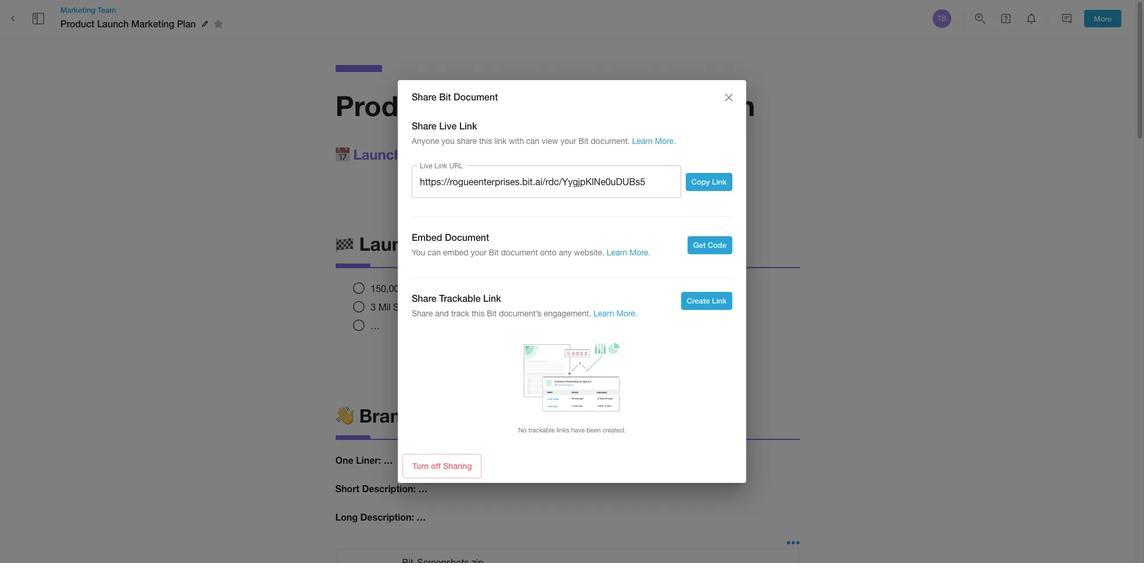 Task type: locate. For each thing, give the bounding box(es) containing it.
this for trackable
[[472, 309, 485, 318]]

learn right document.
[[633, 136, 653, 146]]

bit left document.
[[579, 136, 589, 146]]

create link
[[687, 297, 727, 306]]

sharing
[[443, 461, 472, 471]]

… down short description: …
[[417, 512, 426, 523]]

share
[[412, 92, 437, 103], [412, 120, 437, 131], [412, 293, 437, 304], [412, 309, 433, 318]]

can
[[527, 136, 540, 146], [428, 248, 441, 258]]

no
[[519, 427, 527, 434]]

0 vertical spatial plan
[[177, 18, 196, 29]]

message
[[457, 405, 537, 427]]

copy link button
[[686, 173, 733, 191]]

… for long description: …
[[417, 512, 426, 523]]

0 vertical spatial description:
[[362, 484, 416, 495]]

marketing up document.
[[555, 89, 690, 122]]

link
[[495, 136, 507, 146]]

1 vertical spatial your
[[471, 248, 487, 258]]

your
[[561, 136, 577, 146], [471, 248, 487, 258]]

description: down short description: …
[[361, 512, 414, 523]]

your inside embed document you can embed your bit document onto any website. learn more.
[[471, 248, 487, 258]]

share for share live link anyone you share this link with can view your bit document. learn more.
[[412, 120, 437, 131]]

0 horizontal spatial your
[[471, 248, 487, 258]]

learn more. link for trackable
[[594, 309, 638, 318]]

create
[[687, 297, 710, 306]]

0 horizontal spatial plan
[[177, 18, 196, 29]]

one liner: …
[[336, 455, 393, 466]]

product down marketing team
[[60, 18, 95, 29]]

this left link
[[479, 136, 492, 146]]

📅
[[336, 146, 350, 163]]

learn inside 'share live link anyone you share this link with can view your bit document. learn more.'
[[633, 136, 653, 146]]

2022
[[489, 146, 520, 163]]

marketing
[[60, 5, 95, 14], [131, 18, 174, 29], [555, 89, 690, 122]]

impressions
[[450, 302, 500, 313]]

this inside share trackable link share and track this bit document's engagement. learn more.
[[472, 309, 485, 318]]

more.
[[655, 136, 676, 146], [630, 248, 651, 258], [617, 309, 638, 318]]

marketing team link
[[60, 5, 227, 15]]

description: for short
[[362, 484, 416, 495]]

marketing left team
[[60, 5, 95, 14]]

with
[[509, 136, 524, 146]]

1 vertical spatial product launch marketing plan
[[336, 89, 756, 122]]

can right 'you'
[[428, 248, 441, 258]]

engagement.
[[544, 309, 592, 318]]

0 horizontal spatial product launch marketing plan
[[60, 18, 196, 29]]

… right liner:
[[384, 455, 393, 466]]

1 vertical spatial marketing
[[131, 18, 174, 29]]

view
[[542, 136, 559, 146]]

1 vertical spatial learn more. link
[[607, 248, 651, 258]]

product
[[60, 18, 95, 29], [336, 89, 441, 122]]

1 vertical spatial document
[[445, 232, 490, 243]]

link right copy
[[713, 177, 727, 187]]

get code button
[[688, 236, 733, 254]]

product launch marketing plan
[[60, 18, 196, 29], [336, 89, 756, 122]]

have
[[572, 427, 585, 434]]

link inside 'share live link anyone you share this link with can view your bit document. learn more.'
[[460, 120, 478, 131]]

dialog
[[398, 80, 747, 484]]

short description: …
[[336, 484, 428, 495]]

1 vertical spatial plan
[[697, 89, 756, 122]]

your right view
[[561, 136, 577, 146]]

dialog containing share bit document
[[398, 80, 747, 484]]

downloads
[[451, 284, 497, 294]]

product launch marketing plan down the "marketing team" link
[[60, 18, 196, 29]]

long
[[336, 512, 358, 523]]

bit inside embed document you can embed your bit document onto any website. learn more.
[[489, 248, 499, 258]]

2 share from the top
[[412, 120, 437, 131]]

copy
[[692, 177, 710, 187]]

2 vertical spatial more.
[[617, 309, 638, 318]]

description: up long description: …
[[362, 484, 416, 495]]

1 horizontal spatial product
[[336, 89, 441, 122]]

share
[[457, 136, 477, 146]]

launch up 150,000
[[359, 233, 425, 255]]

📅 launch date: jan 1, 2022
[[336, 146, 520, 163]]

… down 3
[[371, 321, 380, 331]]

1 vertical spatial product
[[336, 89, 441, 122]]

more. inside embed document you can embed your bit document onto any website. learn more.
[[630, 248, 651, 258]]

you
[[412, 248, 426, 258]]

0 vertical spatial more.
[[655, 136, 676, 146]]

thousand
[[407, 284, 449, 294]]

1 vertical spatial learn
[[607, 248, 628, 258]]

trackable
[[529, 427, 555, 434]]

0 vertical spatial learn more. link
[[633, 136, 676, 146]]

can inside embed document you can embed your bit document onto any website. learn more.
[[428, 248, 441, 258]]

150,000 thousand downloads
[[371, 284, 497, 294]]

learn more. link right website.
[[607, 248, 651, 258]]

document up the live
[[454, 92, 498, 103]]

0 horizontal spatial marketing
[[60, 5, 95, 14]]

learn right engagement. on the bottom of page
[[594, 309, 615, 318]]

1 vertical spatial can
[[428, 248, 441, 258]]

this inside 'share live link anyone you share this link with can view your bit document. learn more.'
[[479, 136, 492, 146]]

0 vertical spatial product launch marketing plan
[[60, 18, 196, 29]]

2 vertical spatial marketing
[[555, 89, 690, 122]]

turn off sharing button
[[403, 454, 482, 479]]

document's
[[499, 309, 542, 318]]

0 horizontal spatial can
[[428, 248, 441, 258]]

1 horizontal spatial marketing
[[131, 18, 174, 29]]

2 vertical spatial learn more. link
[[594, 309, 638, 318]]

track
[[451, 309, 470, 318]]

live
[[439, 120, 457, 131]]

product up anyone
[[336, 89, 441, 122]]

learn inside share trackable link share and track this bit document's engagement. learn more.
[[594, 309, 615, 318]]

media
[[422, 302, 447, 313]]

learn right website.
[[607, 248, 628, 258]]

learn more. link
[[633, 136, 676, 146], [607, 248, 651, 258], [594, 309, 638, 318]]

bit left document
[[489, 248, 499, 258]]

can right with
[[527, 136, 540, 146]]

you
[[442, 136, 455, 146]]

learn more. link for document
[[607, 248, 651, 258]]

link right create
[[713, 297, 727, 306]]

document up embed
[[445, 232, 490, 243]]

this
[[479, 136, 492, 146], [472, 309, 485, 318]]

marketing down the "marketing team" link
[[131, 18, 174, 29]]

link up document's
[[484, 293, 501, 304]]

tb
[[938, 15, 947, 23]]

your right embed
[[471, 248, 487, 258]]

launch right 📅
[[353, 146, 403, 163]]

1 horizontal spatial your
[[561, 136, 577, 146]]

share for share trackable link share and track this bit document's engagement. learn more.
[[412, 293, 437, 304]]

1 vertical spatial more.
[[630, 248, 651, 258]]

document
[[454, 92, 498, 103], [445, 232, 490, 243]]

learn inside embed document you can embed your bit document onto any website. learn more.
[[607, 248, 628, 258]]

bit left document's
[[487, 309, 497, 318]]

this right track
[[472, 309, 485, 318]]

copy link
[[692, 177, 727, 187]]

link up the 'share'
[[460, 120, 478, 131]]

learn more. link right engagement. on the bottom of page
[[594, 309, 638, 318]]

1 share from the top
[[412, 92, 437, 103]]

learn more. link right document.
[[633, 136, 676, 146]]

bit inside 'share live link anyone you share this link with can view your bit document. learn more.'
[[579, 136, 589, 146]]

launch
[[97, 18, 129, 29], [449, 89, 547, 122], [353, 146, 403, 163], [359, 233, 425, 255]]

… down turn
[[419, 484, 428, 495]]

date:
[[406, 146, 442, 163]]

0 vertical spatial can
[[527, 136, 540, 146]]

1 vertical spatial this
[[472, 309, 485, 318]]

bit
[[439, 92, 451, 103], [579, 136, 589, 146], [489, 248, 499, 258], [487, 309, 497, 318]]

2 vertical spatial learn
[[594, 309, 615, 318]]

branding
[[359, 405, 440, 427]]

3
[[371, 302, 376, 313]]

1 horizontal spatial plan
[[697, 89, 756, 122]]

description:
[[362, 484, 416, 495], [361, 512, 414, 523]]

3 share from the top
[[412, 293, 437, 304]]

embed
[[412, 232, 443, 243]]

can inside 'share live link anyone you share this link with can view your bit document. learn more.'
[[527, 136, 540, 146]]

plan
[[177, 18, 196, 29], [697, 89, 756, 122]]

link
[[460, 120, 478, 131], [713, 177, 727, 187], [484, 293, 501, 304], [713, 297, 727, 306]]

no trackable links have been created.
[[519, 427, 626, 434]]

0 vertical spatial product
[[60, 18, 95, 29]]

more
[[1095, 14, 1113, 23]]

social
[[394, 302, 419, 313]]

team
[[98, 5, 116, 14]]

2 horizontal spatial marketing
[[555, 89, 690, 122]]

product launch marketing plan up view
[[336, 89, 756, 122]]

None text field
[[412, 166, 681, 198]]

more. inside 'share live link anyone you share this link with can view your bit document. learn more.'
[[655, 136, 676, 146]]

1 vertical spatial description:
[[361, 512, 414, 523]]

0 vertical spatial this
[[479, 136, 492, 146]]

learn
[[633, 136, 653, 146], [607, 248, 628, 258], [594, 309, 615, 318]]

1 horizontal spatial product launch marketing plan
[[336, 89, 756, 122]]

1 horizontal spatial can
[[527, 136, 540, 146]]

share inside 'share live link anyone you share this link with can view your bit document. learn more.'
[[412, 120, 437, 131]]

0 vertical spatial your
[[561, 136, 577, 146]]

0 vertical spatial learn
[[633, 136, 653, 146]]

…
[[371, 321, 380, 331], [384, 455, 393, 466], [419, 484, 428, 495], [417, 512, 426, 523]]



Task type: describe. For each thing, give the bounding box(es) containing it.
share trackable link share and track this bit document's engagement. learn more.
[[412, 293, 638, 318]]

/
[[445, 405, 452, 427]]

share for share bit document
[[412, 92, 437, 103]]

turn off sharing
[[413, 461, 472, 471]]

… for short description: …
[[419, 484, 428, 495]]

onto
[[541, 248, 557, 258]]

trackable
[[439, 293, 481, 304]]

link inside button
[[713, 297, 727, 306]]

jan
[[445, 146, 470, 163]]

… for one liner: …
[[384, 455, 393, 466]]

🏁 launch goals
[[336, 233, 481, 255]]

link inside share trackable link share and track this bit document's engagement. learn more.
[[484, 293, 501, 304]]

create link button
[[682, 293, 733, 310]]

tb button
[[932, 8, 954, 30]]

document inside embed document you can embed your bit document onto any website. learn more.
[[445, 232, 490, 243]]

launch down team
[[97, 18, 129, 29]]

created.
[[603, 427, 626, 434]]

more button
[[1085, 10, 1122, 28]]

links
[[557, 427, 570, 434]]

0 vertical spatial marketing
[[60, 5, 95, 14]]

document.
[[591, 136, 630, 146]]

turn
[[413, 461, 429, 471]]

marketing team
[[60, 5, 116, 14]]

none text field inside dialog
[[412, 166, 681, 198]]

off
[[431, 461, 441, 471]]

one
[[336, 455, 354, 466]]

get code
[[694, 240, 727, 250]]

description: for long
[[361, 512, 414, 523]]

this for live
[[479, 136, 492, 146]]

any
[[559, 248, 572, 258]]

your inside 'share live link anyone you share this link with can view your bit document. learn more.'
[[561, 136, 577, 146]]

0 horizontal spatial product
[[60, 18, 95, 29]]

1,
[[473, 146, 485, 163]]

👋
[[336, 405, 354, 427]]

3 mil social media impressions
[[371, 302, 500, 313]]

been
[[587, 427, 601, 434]]

share bit document
[[412, 92, 498, 103]]

mil
[[379, 302, 391, 313]]

favorite image
[[212, 17, 226, 31]]

goals
[[430, 233, 481, 255]]

150,000
[[371, 284, 405, 294]]

long description: …
[[336, 512, 426, 523]]

embed
[[443, 248, 469, 258]]

short
[[336, 484, 360, 495]]

code
[[708, 240, 727, 250]]

link inside 'button'
[[713, 177, 727, 187]]

🏁
[[336, 233, 354, 255]]

👋 branding / message
[[336, 405, 537, 427]]

liner:
[[356, 455, 381, 466]]

embed document you can embed your bit document onto any website. learn more.
[[412, 232, 651, 258]]

anyone
[[412, 136, 440, 146]]

get
[[694, 240, 706, 250]]

more. inside share trackable link share and track this bit document's engagement. learn more.
[[617, 309, 638, 318]]

bit inside share trackable link share and track this bit document's engagement. learn more.
[[487, 309, 497, 318]]

share live link anyone you share this link with can view your bit document. learn more.
[[412, 120, 676, 146]]

4 share from the top
[[412, 309, 433, 318]]

document
[[501, 248, 538, 258]]

website.
[[574, 248, 605, 258]]

0 vertical spatial document
[[454, 92, 498, 103]]

launch up link
[[449, 89, 547, 122]]

and
[[435, 309, 449, 318]]

bit up the live
[[439, 92, 451, 103]]



Task type: vqa. For each thing, say whether or not it's contained in the screenshot.
'Unpin' icon
no



